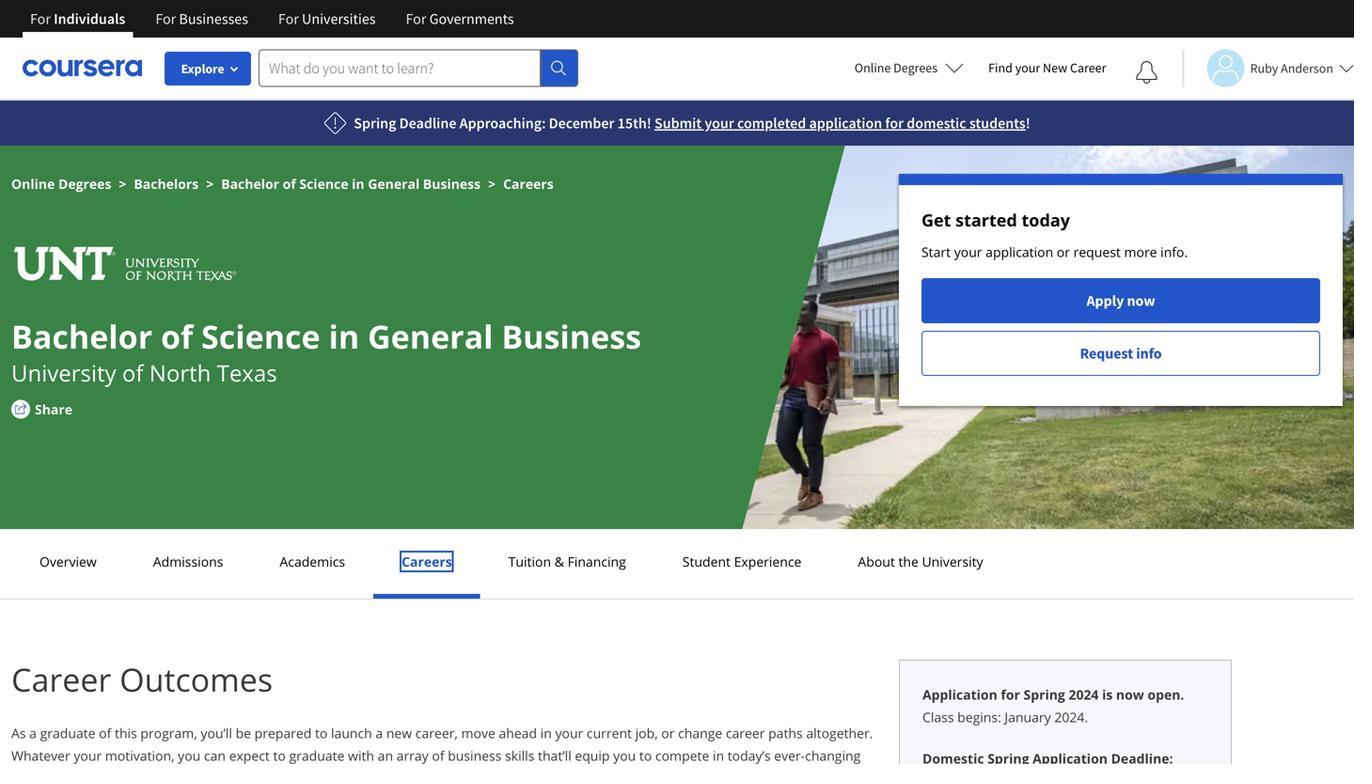 Task type: describe. For each thing, give the bounding box(es) containing it.
overview
[[40, 553, 97, 571]]

that'll
[[538, 747, 572, 765]]

3 > from the left
[[488, 175, 496, 193]]

What do you want to learn? text field
[[259, 49, 541, 87]]

general inside bachelor of science in general business university of north texas
[[368, 315, 493, 358]]

university inside bachelor of science in general business university of north texas
[[11, 358, 116, 389]]

businesses
[[179, 9, 248, 28]]

your right the "find"
[[1016, 59, 1041, 76]]

january
[[1005, 709, 1052, 727]]

or inside as a graduate of this program, you'll be prepared to launch a new career, move ahead in your current job, or change career paths altogether. whatever your motivation, you can expect to graduate with an array of business skills that'll equip you to compete in today's ever-changin
[[662, 725, 675, 743]]

today's
[[728, 747, 771, 765]]

started
[[956, 209, 1018, 232]]

ever-
[[775, 747, 806, 765]]

bachelor of science in general business university of north texas
[[11, 315, 642, 389]]

find your new career link
[[980, 56, 1116, 80]]

0 vertical spatial graduate
[[40, 725, 96, 743]]

apply now button
[[922, 278, 1321, 324]]

info
[[1137, 344, 1162, 363]]

begins:
[[958, 709, 1002, 727]]

admissions link
[[148, 553, 229, 571]]

submit your completed application for domestic students link
[[655, 114, 1026, 133]]

1 you from the left
[[178, 747, 201, 765]]

with
[[348, 747, 374, 765]]

2 > from the left
[[206, 175, 214, 193]]

business inside bachelor of science in general business university of north texas
[[502, 315, 642, 358]]

experience
[[734, 553, 802, 571]]

apply
[[1087, 292, 1125, 310]]

tuition & financing
[[509, 553, 626, 571]]

job,
[[636, 725, 658, 743]]

for for businesses
[[156, 9, 176, 28]]

explore button
[[165, 52, 251, 86]]

find
[[989, 59, 1013, 76]]

texas
[[217, 358, 277, 389]]

tuition & financing link
[[503, 553, 632, 571]]

for for individuals
[[30, 9, 51, 28]]

equip
[[575, 747, 610, 765]]

about
[[858, 553, 896, 571]]

new
[[1043, 59, 1068, 76]]

about the university link
[[853, 553, 989, 571]]

0 horizontal spatial business
[[423, 175, 481, 193]]

university of north texas image
[[11, 242, 237, 287]]

get started today
[[922, 209, 1071, 232]]

is
[[1103, 686, 1113, 704]]

15th!
[[618, 114, 652, 133]]

your right submit on the top
[[705, 114, 735, 133]]

can
[[204, 747, 226, 765]]

anderson
[[1282, 60, 1334, 77]]

paths
[[769, 725, 803, 743]]

request
[[1080, 344, 1134, 363]]

!
[[1026, 114, 1031, 133]]

2024
[[1069, 686, 1099, 704]]

you'll
[[201, 725, 232, 743]]

today
[[1022, 209, 1071, 232]]

now inside button
[[1128, 292, 1156, 310]]

domestic
[[907, 114, 967, 133]]

completed
[[738, 114, 807, 133]]

overview link
[[34, 553, 102, 571]]

students
[[970, 114, 1026, 133]]

2 a from the left
[[376, 725, 383, 743]]

as a graduate of this program, you'll be prepared to launch a new career, move ahead in your current job, or change career paths altogether. whatever your motivation, you can expect to graduate with an array of business skills that'll equip you to compete in today's ever-changin
[[11, 725, 873, 765]]

career
[[726, 725, 765, 743]]

1 horizontal spatial careers
[[503, 175, 554, 193]]

career outcomes
[[11, 658, 273, 702]]

bachelors
[[134, 175, 199, 193]]

1 vertical spatial career
[[11, 658, 111, 702]]

for inside application for spring 2024 is now open. class begins: january 2024.
[[1001, 686, 1021, 704]]

degrees for online degrees
[[894, 59, 938, 76]]

1 a from the left
[[29, 725, 37, 743]]

an
[[378, 747, 393, 765]]

governments
[[430, 9, 514, 28]]

new
[[387, 725, 412, 743]]

be
[[236, 725, 251, 743]]

individuals
[[54, 9, 125, 28]]

1 horizontal spatial application
[[986, 243, 1054, 261]]

careers link
[[396, 553, 458, 571]]

start
[[922, 243, 951, 261]]

share
[[35, 401, 72, 419]]

online for online degrees > bachelors > bachelor of science in general business > careers
[[11, 175, 55, 193]]

application
[[923, 686, 998, 704]]

business
[[448, 747, 502, 765]]

for businesses
[[156, 9, 248, 28]]

spring inside application for spring 2024 is now open. class begins: january 2024.
[[1024, 686, 1066, 704]]

1 vertical spatial graduate
[[289, 747, 345, 765]]

the
[[899, 553, 919, 571]]

show notifications image
[[1136, 61, 1159, 84]]

online degrees link
[[11, 175, 111, 193]]

online degrees
[[855, 59, 938, 76]]

ruby anderson button
[[1183, 49, 1355, 87]]

request info button
[[922, 331, 1321, 376]]

in inside bachelor of science in general business university of north texas
[[329, 315, 360, 358]]

change
[[678, 725, 723, 743]]

current
[[587, 725, 632, 743]]

altogether.
[[807, 725, 873, 743]]

application for spring 2024 is now open. class begins: january 2024.
[[923, 686, 1185, 727]]

0 vertical spatial application
[[810, 114, 883, 133]]

for governments
[[406, 9, 514, 28]]

find your new career
[[989, 59, 1107, 76]]

array
[[397, 747, 429, 765]]



Task type: vqa. For each thing, say whether or not it's contained in the screenshot.
Menu
no



Task type: locate. For each thing, give the bounding box(es) containing it.
for
[[886, 114, 904, 133], [1001, 686, 1021, 704]]

explore
[[181, 60, 224, 77]]

tuition
[[509, 553, 551, 571]]

december
[[549, 114, 615, 133]]

to left launch at left bottom
[[315, 725, 328, 743]]

program,
[[141, 725, 197, 743]]

ruby
[[1251, 60, 1279, 77]]

> down 'approaching:'
[[488, 175, 496, 193]]

whatever
[[11, 747, 70, 765]]

more
[[1125, 243, 1158, 261]]

your
[[1016, 59, 1041, 76], [705, 114, 735, 133], [955, 243, 983, 261], [556, 725, 584, 743], [74, 747, 102, 765]]

a right as
[[29, 725, 37, 743]]

2024.
[[1055, 709, 1089, 727]]

you down current
[[614, 747, 636, 765]]

a
[[29, 725, 37, 743], [376, 725, 383, 743]]

bachelor inside bachelor of science in general business university of north texas
[[11, 315, 153, 358]]

ruby anderson
[[1251, 60, 1334, 77]]

academics
[[280, 553, 345, 571]]

science
[[300, 175, 349, 193], [201, 315, 320, 358]]

1 vertical spatial now
[[1117, 686, 1145, 704]]

your right start
[[955, 243, 983, 261]]

to down job,
[[640, 747, 652, 765]]

apply now
[[1087, 292, 1156, 310]]

0 vertical spatial general
[[368, 175, 420, 193]]

online degrees button
[[840, 47, 980, 88]]

1 horizontal spatial for
[[1001, 686, 1021, 704]]

student
[[683, 553, 731, 571]]

to down prepared
[[273, 747, 286, 765]]

application down get started today at the top right
[[986, 243, 1054, 261]]

application right completed
[[810, 114, 883, 133]]

now right the is
[[1117, 686, 1145, 704]]

career
[[1071, 59, 1107, 76], [11, 658, 111, 702]]

career right new
[[1071, 59, 1107, 76]]

for for universities
[[278, 9, 299, 28]]

> right bachelors
[[206, 175, 214, 193]]

spring deadline approaching: december 15th! submit your completed application for domestic students !
[[354, 114, 1031, 133]]

online inside popup button
[[855, 59, 891, 76]]

science inside bachelor of science in general business university of north texas
[[201, 315, 320, 358]]

0 vertical spatial bachelor
[[221, 175, 279, 193]]

this
[[115, 725, 137, 743]]

as
[[11, 725, 26, 743]]

for universities
[[278, 9, 376, 28]]

graduate up whatever
[[40, 725, 96, 743]]

2 horizontal spatial >
[[488, 175, 496, 193]]

or right job,
[[662, 725, 675, 743]]

application
[[810, 114, 883, 133], [986, 243, 1054, 261]]

1 horizontal spatial business
[[502, 315, 642, 358]]

>
[[119, 175, 126, 193], [206, 175, 214, 193], [488, 175, 496, 193]]

request
[[1074, 243, 1121, 261]]

0 horizontal spatial graduate
[[40, 725, 96, 743]]

for left businesses
[[156, 9, 176, 28]]

0 vertical spatial online
[[855, 59, 891, 76]]

get
[[922, 209, 952, 232]]

now right apply
[[1128, 292, 1156, 310]]

0 horizontal spatial or
[[662, 725, 675, 743]]

1 horizontal spatial university
[[922, 553, 984, 571]]

degrees up "domestic"
[[894, 59, 938, 76]]

business
[[423, 175, 481, 193], [502, 315, 642, 358]]

None search field
[[259, 49, 579, 87]]

spring left deadline
[[354, 114, 397, 133]]

for individuals
[[30, 9, 125, 28]]

university
[[11, 358, 116, 389], [922, 553, 984, 571]]

your right whatever
[[74, 747, 102, 765]]

you
[[178, 747, 201, 765], [614, 747, 636, 765]]

share button
[[11, 400, 101, 420]]

0 vertical spatial careers
[[503, 175, 554, 193]]

0 horizontal spatial a
[[29, 725, 37, 743]]

motivation,
[[105, 747, 175, 765]]

> left bachelors
[[119, 175, 126, 193]]

1 vertical spatial application
[[986, 243, 1054, 261]]

1 vertical spatial bachelor
[[11, 315, 153, 358]]

0 horizontal spatial bachelor
[[11, 315, 153, 358]]

student experience link
[[677, 553, 808, 571]]

for left individuals
[[30, 9, 51, 28]]

approaching:
[[460, 114, 546, 133]]

for for governments
[[406, 9, 427, 28]]

1 horizontal spatial bachelor
[[221, 175, 279, 193]]

0 vertical spatial spring
[[354, 114, 397, 133]]

career,
[[416, 725, 458, 743]]

bachelor up share button at the left bottom of the page
[[11, 315, 153, 358]]

0 vertical spatial for
[[886, 114, 904, 133]]

2 general from the top
[[368, 315, 493, 358]]

financing
[[568, 553, 626, 571]]

2 horizontal spatial to
[[640, 747, 652, 765]]

for
[[30, 9, 51, 28], [156, 9, 176, 28], [278, 9, 299, 28], [406, 9, 427, 28]]

0 vertical spatial or
[[1057, 243, 1071, 261]]

0 horizontal spatial degrees
[[58, 175, 111, 193]]

degrees
[[894, 59, 938, 76], [58, 175, 111, 193]]

or left the 'request'
[[1057, 243, 1071, 261]]

4 for from the left
[[406, 9, 427, 28]]

move
[[461, 725, 496, 743]]

compete
[[656, 747, 710, 765]]

for up january
[[1001, 686, 1021, 704]]

1 > from the left
[[119, 175, 126, 193]]

a left "new"
[[376, 725, 383, 743]]

universities
[[302, 9, 376, 28]]

2 you from the left
[[614, 747, 636, 765]]

0 vertical spatial degrees
[[894, 59, 938, 76]]

career up as
[[11, 658, 111, 702]]

banner navigation
[[15, 0, 529, 38]]

0 horizontal spatial university
[[11, 358, 116, 389]]

1 vertical spatial university
[[922, 553, 984, 571]]

1 vertical spatial general
[[368, 315, 493, 358]]

0 vertical spatial science
[[300, 175, 349, 193]]

class
[[923, 709, 955, 727]]

1 horizontal spatial career
[[1071, 59, 1107, 76]]

open.
[[1148, 686, 1185, 704]]

for left "domestic"
[[886, 114, 904, 133]]

1 vertical spatial business
[[502, 315, 642, 358]]

1 vertical spatial for
[[1001, 686, 1021, 704]]

university right the
[[922, 553, 984, 571]]

0 vertical spatial career
[[1071, 59, 1107, 76]]

bachelor of science in general business link
[[221, 175, 481, 193]]

request info
[[1080, 344, 1162, 363]]

about the university
[[858, 553, 984, 571]]

graduate down prepared
[[289, 747, 345, 765]]

1 horizontal spatial or
[[1057, 243, 1071, 261]]

0 horizontal spatial online
[[11, 175, 55, 193]]

bachelors link
[[134, 175, 199, 193]]

0 vertical spatial now
[[1128, 292, 1156, 310]]

spring
[[354, 114, 397, 133], [1024, 686, 1066, 704]]

1 horizontal spatial you
[[614, 747, 636, 765]]

1 vertical spatial online
[[11, 175, 55, 193]]

0 vertical spatial university
[[11, 358, 116, 389]]

online for online degrees
[[855, 59, 891, 76]]

1 horizontal spatial graduate
[[289, 747, 345, 765]]

0 horizontal spatial to
[[273, 747, 286, 765]]

0 horizontal spatial career
[[11, 658, 111, 702]]

0 vertical spatial business
[[423, 175, 481, 193]]

0 horizontal spatial careers
[[402, 553, 452, 571]]

1 vertical spatial or
[[662, 725, 675, 743]]

1 horizontal spatial online
[[855, 59, 891, 76]]

now inside application for spring 2024 is now open. class begins: january 2024.
[[1117, 686, 1145, 704]]

1 vertical spatial careers
[[402, 553, 452, 571]]

launch
[[331, 725, 372, 743]]

1 horizontal spatial spring
[[1024, 686, 1066, 704]]

degrees for online degrees > bachelors > bachelor of science in general business > careers
[[58, 175, 111, 193]]

0 horizontal spatial >
[[119, 175, 126, 193]]

1 vertical spatial science
[[201, 315, 320, 358]]

careers
[[503, 175, 554, 193], [402, 553, 452, 571]]

ahead
[[499, 725, 537, 743]]

&
[[555, 553, 564, 571]]

1 vertical spatial degrees
[[58, 175, 111, 193]]

submit
[[655, 114, 702, 133]]

now
[[1128, 292, 1156, 310], [1117, 686, 1145, 704]]

degrees left bachelors link
[[58, 175, 111, 193]]

1 horizontal spatial degrees
[[894, 59, 938, 76]]

coursera image
[[23, 53, 142, 83]]

expect
[[229, 747, 270, 765]]

outcomes
[[120, 658, 273, 702]]

1 horizontal spatial a
[[376, 725, 383, 743]]

skills
[[505, 747, 535, 765]]

spring up january
[[1024, 686, 1066, 704]]

1 for from the left
[[30, 9, 51, 28]]

1 horizontal spatial >
[[206, 175, 214, 193]]

bachelor right bachelors link
[[221, 175, 279, 193]]

2 for from the left
[[156, 9, 176, 28]]

your up the that'll
[[556, 725, 584, 743]]

degrees inside popup button
[[894, 59, 938, 76]]

for left universities
[[278, 9, 299, 28]]

3 for from the left
[[278, 9, 299, 28]]

0 horizontal spatial you
[[178, 747, 201, 765]]

in
[[352, 175, 365, 193], [329, 315, 360, 358], [541, 725, 552, 743], [713, 747, 725, 765]]

for up what do you want to learn? text field
[[406, 9, 427, 28]]

north
[[149, 358, 211, 389]]

0 horizontal spatial for
[[886, 114, 904, 133]]

0 horizontal spatial spring
[[354, 114, 397, 133]]

1 horizontal spatial to
[[315, 725, 328, 743]]

graduate
[[40, 725, 96, 743], [289, 747, 345, 765]]

start your application or request more info.
[[922, 243, 1188, 261]]

university up share button at the left bottom of the page
[[11, 358, 116, 389]]

online
[[855, 59, 891, 76], [11, 175, 55, 193]]

online degrees > bachelors > bachelor of science in general business > careers
[[11, 175, 554, 193]]

you left the can
[[178, 747, 201, 765]]

1 general from the top
[[368, 175, 420, 193]]

admissions
[[153, 553, 223, 571]]

0 horizontal spatial application
[[810, 114, 883, 133]]

1 vertical spatial spring
[[1024, 686, 1066, 704]]



